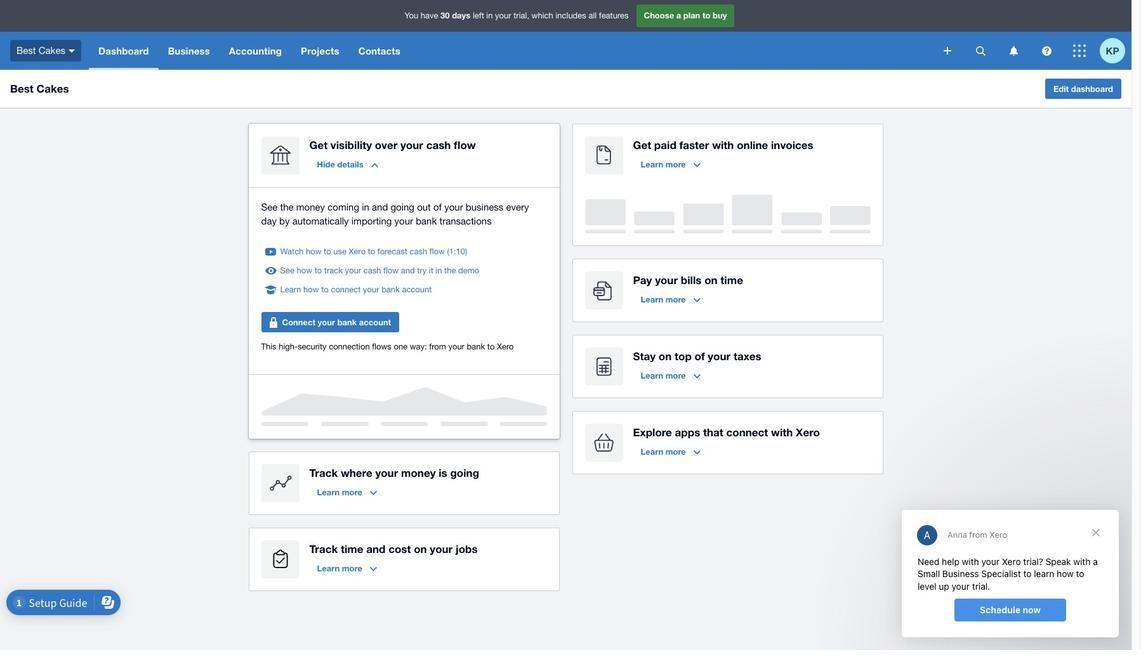 Task type: locate. For each thing, give the bounding box(es) containing it.
to left the buy in the right top of the page
[[703, 10, 711, 20]]

0 horizontal spatial see
[[261, 202, 278, 213]]

how down watch
[[297, 266, 312, 276]]

learn more for paid
[[641, 159, 686, 170]]

1 vertical spatial time
[[341, 543, 364, 556]]

learn down paid
[[641, 159, 664, 170]]

your up learn how to connect your bank account
[[345, 266, 361, 276]]

in inside see the money coming in and going out of your business every day by automatically importing your bank transactions
[[362, 202, 369, 213]]

how right watch
[[306, 247, 322, 257]]

track for track time and cost on your jobs
[[310, 543, 338, 556]]

more for where
[[342, 488, 362, 498]]

on right bills
[[705, 274, 718, 287]]

1 horizontal spatial in
[[436, 266, 442, 276]]

in right left
[[487, 11, 493, 20]]

see inside see the money coming in and going out of your business every day by automatically importing your bank transactions
[[261, 202, 278, 213]]

get up hide
[[310, 138, 328, 152]]

learn more down pay
[[641, 295, 686, 305]]

how up connect
[[304, 285, 319, 295]]

your up transactions
[[445, 202, 463, 213]]

0 vertical spatial xero
[[349, 247, 366, 257]]

in right it at left
[[436, 266, 442, 276]]

0 vertical spatial with
[[713, 138, 734, 152]]

on right "cost"
[[414, 543, 427, 556]]

learn more button for paid
[[633, 154, 709, 175]]

0 vertical spatial cakes
[[39, 45, 65, 56]]

0 vertical spatial and
[[372, 202, 388, 213]]

your inside button
[[318, 318, 335, 328]]

more down "top"
[[666, 371, 686, 381]]

learn more down paid
[[641, 159, 686, 170]]

automatically
[[293, 216, 349, 227]]

watch
[[280, 247, 304, 257]]

projects
[[301, 45, 340, 57]]

kp
[[1107, 45, 1120, 56]]

on left "top"
[[659, 350, 672, 363]]

get left paid
[[633, 138, 652, 152]]

learn down pay
[[641, 295, 664, 305]]

1 vertical spatial and
[[401, 266, 415, 276]]

learn more for where
[[317, 488, 362, 498]]

learn more button for your
[[633, 290, 709, 310]]

best cakes
[[17, 45, 65, 56], [10, 82, 69, 95]]

and left try
[[401, 266, 415, 276]]

that
[[704, 426, 724, 439]]

1 vertical spatial money
[[401, 467, 436, 480]]

0 vertical spatial going
[[391, 202, 415, 213]]

bank down see how to track your cash flow and try it in the demo link
[[382, 285, 400, 295]]

best
[[17, 45, 36, 56], [10, 82, 34, 95]]

1 vertical spatial account
[[359, 318, 391, 328]]

cash down watch how to use xero to forecast cash flow (1:10) 'link'
[[364, 266, 381, 276]]

and inside see the money coming in and going out of your business every day by automatically importing your bank transactions
[[372, 202, 388, 213]]

going inside see the money coming in and going out of your business every day by automatically importing your bank transactions
[[391, 202, 415, 213]]

more down where
[[342, 488, 362, 498]]

going
[[391, 202, 415, 213], [450, 467, 479, 480]]

connect
[[331, 285, 361, 295], [727, 426, 769, 439]]

learn more down explore
[[641, 447, 686, 457]]

1 horizontal spatial on
[[659, 350, 672, 363]]

dialog
[[902, 510, 1120, 638]]

flow inside see how to track your cash flow and try it in the demo link
[[384, 266, 399, 276]]

0 horizontal spatial with
[[713, 138, 734, 152]]

to left track
[[315, 266, 322, 276]]

2 get from the left
[[633, 138, 652, 152]]

accounting
[[229, 45, 282, 57]]

your right connect
[[318, 318, 335, 328]]

your left jobs
[[430, 543, 453, 556]]

get for get visibility over your cash flow
[[310, 138, 328, 152]]

demo
[[458, 266, 480, 276]]

to down track
[[321, 285, 329, 295]]

0 horizontal spatial flow
[[384, 266, 399, 276]]

going right is in the bottom of the page
[[450, 467, 479, 480]]

edit
[[1054, 84, 1069, 94]]

1 vertical spatial of
[[695, 350, 705, 363]]

bank down out
[[416, 216, 437, 227]]

how inside 'link'
[[306, 247, 322, 257]]

1 horizontal spatial going
[[450, 467, 479, 480]]

1 vertical spatial see
[[280, 266, 295, 276]]

dashboard
[[98, 45, 149, 57]]

hide details button
[[310, 154, 386, 175]]

1 vertical spatial xero
[[497, 342, 514, 352]]

2 vertical spatial flow
[[384, 266, 399, 276]]

to up see how to track your cash flow and try it in the demo
[[368, 247, 375, 257]]

0 vertical spatial of
[[434, 202, 442, 213]]

0 horizontal spatial on
[[414, 543, 427, 556]]

and
[[372, 202, 388, 213], [401, 266, 415, 276], [367, 543, 386, 556]]

0 vertical spatial track
[[310, 467, 338, 480]]

accounting button
[[220, 32, 291, 70]]

cash
[[426, 138, 451, 152], [410, 247, 427, 257], [364, 266, 381, 276]]

flow
[[454, 138, 476, 152], [430, 247, 445, 257], [384, 266, 399, 276]]

by
[[279, 216, 290, 227]]

0 vertical spatial flow
[[454, 138, 476, 152]]

1 horizontal spatial account
[[402, 285, 432, 295]]

account down try
[[402, 285, 432, 295]]

bills
[[681, 274, 702, 287]]

in up importing
[[362, 202, 369, 213]]

dashboard
[[1072, 84, 1114, 94]]

account up flows
[[359, 318, 391, 328]]

see up day
[[261, 202, 278, 213]]

see
[[261, 202, 278, 213], [280, 266, 295, 276]]

with
[[713, 138, 734, 152], [772, 426, 793, 439]]

learn for track where your money is going
[[317, 488, 340, 498]]

0 vertical spatial on
[[705, 274, 718, 287]]

have
[[421, 11, 438, 20]]

learn more button down the pay your bills on time
[[633, 290, 709, 310]]

get visibility over your cash flow
[[310, 138, 476, 152]]

0 vertical spatial in
[[487, 11, 493, 20]]

security
[[298, 342, 327, 352]]

learn right projects icon on the bottom of page
[[317, 564, 340, 574]]

0 vertical spatial the
[[280, 202, 294, 213]]

track time and cost on your jobs
[[310, 543, 478, 556]]

0 vertical spatial time
[[721, 274, 744, 287]]

kp button
[[1100, 32, 1132, 70]]

cash right the over
[[426, 138, 451, 152]]

learn right "track money icon"
[[317, 488, 340, 498]]

1 horizontal spatial connect
[[727, 426, 769, 439]]

and left "cost"
[[367, 543, 386, 556]]

0 horizontal spatial money
[[296, 202, 325, 213]]

2 vertical spatial xero
[[796, 426, 820, 439]]

more down apps
[[666, 447, 686, 457]]

more down track time and cost on your jobs
[[342, 564, 362, 574]]

projects icon image
[[261, 541, 299, 579]]

more
[[666, 159, 686, 170], [666, 295, 686, 305], [666, 371, 686, 381], [666, 447, 686, 457], [342, 488, 362, 498], [342, 564, 362, 574]]

going left out
[[391, 202, 415, 213]]

how for see
[[297, 266, 312, 276]]

2 horizontal spatial in
[[487, 11, 493, 20]]

connect down track
[[331, 285, 361, 295]]

1 vertical spatial in
[[362, 202, 369, 213]]

learn more down track time and cost on your jobs
[[317, 564, 362, 574]]

track where your money is going
[[310, 467, 479, 480]]

track
[[310, 467, 338, 480], [310, 543, 338, 556]]

more for paid
[[666, 159, 686, 170]]

your left trial,
[[495, 11, 512, 20]]

0 vertical spatial money
[[296, 202, 325, 213]]

0 horizontal spatial account
[[359, 318, 391, 328]]

cakes
[[39, 45, 65, 56], [37, 82, 69, 95]]

learn more button down "top"
[[633, 366, 709, 386]]

your down see how to track your cash flow and try it in the demo link
[[363, 285, 379, 295]]

get for get paid faster with online invoices
[[633, 138, 652, 152]]

account inside button
[[359, 318, 391, 328]]

0 vertical spatial see
[[261, 202, 278, 213]]

the
[[280, 202, 294, 213], [445, 266, 456, 276]]

details
[[338, 159, 364, 170]]

learn down "stay"
[[641, 371, 664, 381]]

time
[[721, 274, 744, 287], [341, 543, 364, 556]]

how for watch
[[306, 247, 322, 257]]

track left where
[[310, 467, 338, 480]]

1 track from the top
[[310, 467, 338, 480]]

connect right that
[[727, 426, 769, 439]]

1 get from the left
[[310, 138, 328, 152]]

0 horizontal spatial connect
[[331, 285, 361, 295]]

choose
[[644, 10, 674, 20]]

(1:10)
[[447, 247, 468, 257]]

0 vertical spatial how
[[306, 247, 322, 257]]

money left is in the bottom of the page
[[401, 467, 436, 480]]

1 horizontal spatial see
[[280, 266, 295, 276]]

of right out
[[434, 202, 442, 213]]

contacts
[[359, 45, 401, 57]]

0 horizontal spatial the
[[280, 202, 294, 213]]

jobs
[[456, 543, 478, 556]]

the left demo in the left of the page
[[445, 266, 456, 276]]

1 vertical spatial going
[[450, 467, 479, 480]]

1 vertical spatial flow
[[430, 247, 445, 257]]

1 horizontal spatial flow
[[430, 247, 445, 257]]

time left "cost"
[[341, 543, 364, 556]]

try
[[417, 266, 427, 276]]

0 horizontal spatial going
[[391, 202, 415, 213]]

left
[[473, 11, 484, 20]]

see down watch
[[280, 266, 295, 276]]

your
[[495, 11, 512, 20], [401, 138, 423, 152], [445, 202, 463, 213], [395, 216, 413, 227], [345, 266, 361, 276], [655, 274, 678, 287], [363, 285, 379, 295], [318, 318, 335, 328], [449, 342, 465, 352], [708, 350, 731, 363], [376, 467, 398, 480], [430, 543, 453, 556]]

svg image
[[1074, 44, 1086, 57], [976, 46, 986, 56], [1010, 46, 1018, 56], [1042, 46, 1052, 56], [944, 47, 952, 55], [69, 49, 75, 53]]

2 track from the top
[[310, 543, 338, 556]]

bank inside see the money coming in and going out of your business every day by automatically importing your bank transactions
[[416, 216, 437, 227]]

you
[[405, 11, 419, 20]]

1 horizontal spatial with
[[772, 426, 793, 439]]

learn more
[[641, 159, 686, 170], [641, 295, 686, 305], [641, 371, 686, 381], [641, 447, 686, 457], [317, 488, 362, 498], [317, 564, 362, 574]]

1 vertical spatial how
[[297, 266, 312, 276]]

of right "top"
[[695, 350, 705, 363]]

explore apps that connect with xero
[[633, 426, 820, 439]]

best cakes inside the best cakes popup button
[[17, 45, 65, 56]]

you have 30 days left in your trial, which includes all features
[[405, 10, 629, 20]]

learn more button down where
[[310, 483, 385, 503]]

0 horizontal spatial time
[[341, 543, 364, 556]]

more down the pay your bills on time
[[666, 295, 686, 305]]

0 horizontal spatial of
[[434, 202, 442, 213]]

choose a plan to buy
[[644, 10, 727, 20]]

learn more button for on
[[633, 366, 709, 386]]

learn more button down paid
[[633, 154, 709, 175]]

apps
[[675, 426, 701, 439]]

and up importing
[[372, 202, 388, 213]]

your right importing
[[395, 216, 413, 227]]

0 vertical spatial best cakes
[[17, 45, 65, 56]]

1 horizontal spatial xero
[[497, 342, 514, 352]]

cash up try
[[410, 247, 427, 257]]

1 horizontal spatial the
[[445, 266, 456, 276]]

1 vertical spatial cakes
[[37, 82, 69, 95]]

taxes
[[734, 350, 762, 363]]

1 horizontal spatial time
[[721, 274, 744, 287]]

learn more button down track time and cost on your jobs
[[310, 559, 385, 579]]

learn more down where
[[317, 488, 362, 498]]

importing
[[352, 216, 392, 227]]

connect
[[282, 318, 316, 328]]

banner
[[0, 0, 1132, 70]]

2 vertical spatial how
[[304, 285, 319, 295]]

to right from
[[488, 342, 495, 352]]

0 vertical spatial best
[[17, 45, 36, 56]]

learn more button down apps
[[633, 442, 709, 462]]

learn down explore
[[641, 447, 664, 457]]

money up automatically
[[296, 202, 325, 213]]

learn for get paid faster with online invoices
[[641, 159, 664, 170]]

money
[[296, 202, 325, 213], [401, 467, 436, 480]]

how for learn
[[304, 285, 319, 295]]

cost
[[389, 543, 411, 556]]

the up by
[[280, 202, 294, 213]]

connect for your
[[331, 285, 361, 295]]

0 horizontal spatial xero
[[349, 247, 366, 257]]

2 horizontal spatial on
[[705, 274, 718, 287]]

time right bills
[[721, 274, 744, 287]]

1 horizontal spatial get
[[633, 138, 652, 152]]

track right projects icon on the bottom of page
[[310, 543, 338, 556]]

more down paid
[[666, 159, 686, 170]]

1 vertical spatial connect
[[727, 426, 769, 439]]

learn more button
[[633, 154, 709, 175], [633, 290, 709, 310], [633, 366, 709, 386], [633, 442, 709, 462], [310, 483, 385, 503], [310, 559, 385, 579]]

out
[[417, 202, 431, 213]]

learn more down "stay"
[[641, 371, 686, 381]]

0 horizontal spatial in
[[362, 202, 369, 213]]

buy
[[713, 10, 727, 20]]

1 vertical spatial track
[[310, 543, 338, 556]]

more for on
[[666, 371, 686, 381]]

xero
[[349, 247, 366, 257], [497, 342, 514, 352], [796, 426, 820, 439]]

on
[[705, 274, 718, 287], [659, 350, 672, 363], [414, 543, 427, 556]]

learn
[[641, 159, 664, 170], [280, 285, 301, 295], [641, 295, 664, 305], [641, 371, 664, 381], [641, 447, 664, 457], [317, 488, 340, 498], [317, 564, 340, 574]]

taxes icon image
[[585, 348, 623, 386]]

1 vertical spatial the
[[445, 266, 456, 276]]

connect your bank account button
[[261, 312, 400, 333]]

high-
[[279, 342, 298, 352]]

bank up the connection
[[338, 318, 357, 328]]

0 vertical spatial connect
[[331, 285, 361, 295]]

0 horizontal spatial get
[[310, 138, 328, 152]]

1 vertical spatial with
[[772, 426, 793, 439]]

2 vertical spatial in
[[436, 266, 442, 276]]

learn up connect
[[280, 285, 301, 295]]

1 vertical spatial cash
[[410, 247, 427, 257]]



Task type: describe. For each thing, give the bounding box(es) containing it.
30
[[441, 10, 450, 20]]

faster
[[680, 138, 710, 152]]

cakes inside popup button
[[39, 45, 65, 56]]

banking preview line graph image
[[261, 388, 547, 427]]

get paid faster with online invoices
[[633, 138, 814, 152]]

bank right from
[[467, 342, 485, 352]]

learn more button for time
[[310, 559, 385, 579]]

business button
[[159, 32, 220, 70]]

banner containing kp
[[0, 0, 1132, 70]]

every
[[506, 202, 529, 213]]

invoices
[[772, 138, 814, 152]]

2 horizontal spatial flow
[[454, 138, 476, 152]]

learn more button for apps
[[633, 442, 709, 462]]

hide
[[317, 159, 335, 170]]

0 vertical spatial account
[[402, 285, 432, 295]]

learn more for your
[[641, 295, 686, 305]]

your right the over
[[401, 138, 423, 152]]

which
[[532, 11, 554, 20]]

in inside "you have 30 days left in your trial, which includes all features"
[[487, 11, 493, 20]]

connect your bank account
[[282, 318, 391, 328]]

hide details
[[317, 159, 364, 170]]

one
[[394, 342, 408, 352]]

2 vertical spatial on
[[414, 543, 427, 556]]

from
[[429, 342, 446, 352]]

dashboard link
[[89, 32, 159, 70]]

transactions
[[440, 216, 492, 227]]

stay
[[633, 350, 656, 363]]

trial,
[[514, 11, 530, 20]]

stay on top of your taxes
[[633, 350, 762, 363]]

learn how to connect your bank account
[[280, 285, 432, 295]]

more for apps
[[666, 447, 686, 457]]

1 horizontal spatial of
[[695, 350, 705, 363]]

banking icon image
[[261, 137, 299, 175]]

1 vertical spatial best
[[10, 82, 34, 95]]

the inside see the money coming in and going out of your business every day by automatically importing your bank transactions
[[280, 202, 294, 213]]

see the money coming in and going out of your business every day by automatically importing your bank transactions
[[261, 202, 529, 227]]

learn for explore apps that connect with xero
[[641, 447, 664, 457]]

learn for pay your bills on time
[[641, 295, 664, 305]]

business
[[168, 45, 210, 57]]

learn more for apps
[[641, 447, 686, 457]]

best inside popup button
[[17, 45, 36, 56]]

online
[[737, 138, 769, 152]]

money inside see the money coming in and going out of your business every day by automatically importing your bank transactions
[[296, 202, 325, 213]]

day
[[261, 216, 277, 227]]

a
[[677, 10, 682, 20]]

paid
[[655, 138, 677, 152]]

learn how to connect your bank account link
[[280, 284, 432, 297]]

learn for track time and cost on your jobs
[[317, 564, 340, 574]]

projects button
[[291, 32, 349, 70]]

this
[[261, 342, 277, 352]]

add-ons icon image
[[585, 424, 623, 462]]

more for time
[[342, 564, 362, 574]]

track money icon image
[[261, 465, 299, 503]]

2 vertical spatial cash
[[364, 266, 381, 276]]

days
[[452, 10, 471, 20]]

connect for with
[[727, 426, 769, 439]]

it
[[429, 266, 434, 276]]

where
[[341, 467, 373, 480]]

edit dashboard
[[1054, 84, 1114, 94]]

bank inside button
[[338, 318, 357, 328]]

1 horizontal spatial money
[[401, 467, 436, 480]]

your right from
[[449, 342, 465, 352]]

of inside see the money coming in and going out of your business every day by automatically importing your bank transactions
[[434, 202, 442, 213]]

all
[[589, 11, 597, 20]]

2 vertical spatial and
[[367, 543, 386, 556]]

0 vertical spatial cash
[[426, 138, 451, 152]]

edit dashboard button
[[1046, 79, 1122, 99]]

your right pay
[[655, 274, 678, 287]]

watch how to use xero to forecast cash flow (1:10)
[[280, 247, 468, 257]]

see for see how to track your cash flow and try it in the demo
[[280, 266, 295, 276]]

2 horizontal spatial xero
[[796, 426, 820, 439]]

your left "taxes"
[[708, 350, 731, 363]]

invoices icon image
[[585, 137, 623, 175]]

to inside banner
[[703, 10, 711, 20]]

track
[[324, 266, 343, 276]]

pay
[[633, 274, 652, 287]]

learn more button for where
[[310, 483, 385, 503]]

1 vertical spatial best cakes
[[10, 82, 69, 95]]

visibility
[[331, 138, 372, 152]]

see how to track your cash flow and try it in the demo link
[[280, 265, 480, 277]]

top
[[675, 350, 692, 363]]

includes
[[556, 11, 587, 20]]

more for your
[[666, 295, 686, 305]]

bills icon image
[[585, 272, 623, 310]]

way:
[[410, 342, 427, 352]]

use
[[334, 247, 347, 257]]

business
[[466, 202, 504, 213]]

pay your bills on time
[[633, 274, 744, 287]]

coming
[[328, 202, 359, 213]]

cash inside 'link'
[[410, 247, 427, 257]]

is
[[439, 467, 448, 480]]

xero inside 'link'
[[349, 247, 366, 257]]

plan
[[684, 10, 701, 20]]

learn more for on
[[641, 371, 686, 381]]

this high-security connection flows one way: from your bank to xero
[[261, 342, 514, 352]]

forecast
[[378, 247, 408, 257]]

features
[[599, 11, 629, 20]]

contacts button
[[349, 32, 410, 70]]

watch how to use xero to forecast cash flow (1:10) link
[[280, 246, 468, 258]]

flow inside watch how to use xero to forecast cash flow (1:10) 'link'
[[430, 247, 445, 257]]

your inside "you have 30 days left in your trial, which includes all features"
[[495, 11, 512, 20]]

svg image inside the best cakes popup button
[[69, 49, 75, 53]]

over
[[375, 138, 398, 152]]

learn for stay on top of your taxes
[[641, 371, 664, 381]]

best cakes button
[[0, 32, 89, 70]]

connection
[[329, 342, 370, 352]]

track for track where your money is going
[[310, 467, 338, 480]]

to left 'use'
[[324, 247, 331, 257]]

see for see the money coming in and going out of your business every day by automatically importing your bank transactions
[[261, 202, 278, 213]]

your right where
[[376, 467, 398, 480]]

1 vertical spatial on
[[659, 350, 672, 363]]

explore
[[633, 426, 672, 439]]

invoices preview bar graph image
[[585, 195, 871, 234]]

see how to track your cash flow and try it in the demo
[[280, 266, 480, 276]]

learn more for time
[[317, 564, 362, 574]]

flows
[[372, 342, 392, 352]]



Task type: vqa. For each thing, say whether or not it's contained in the screenshot.
(4,946.33)
no



